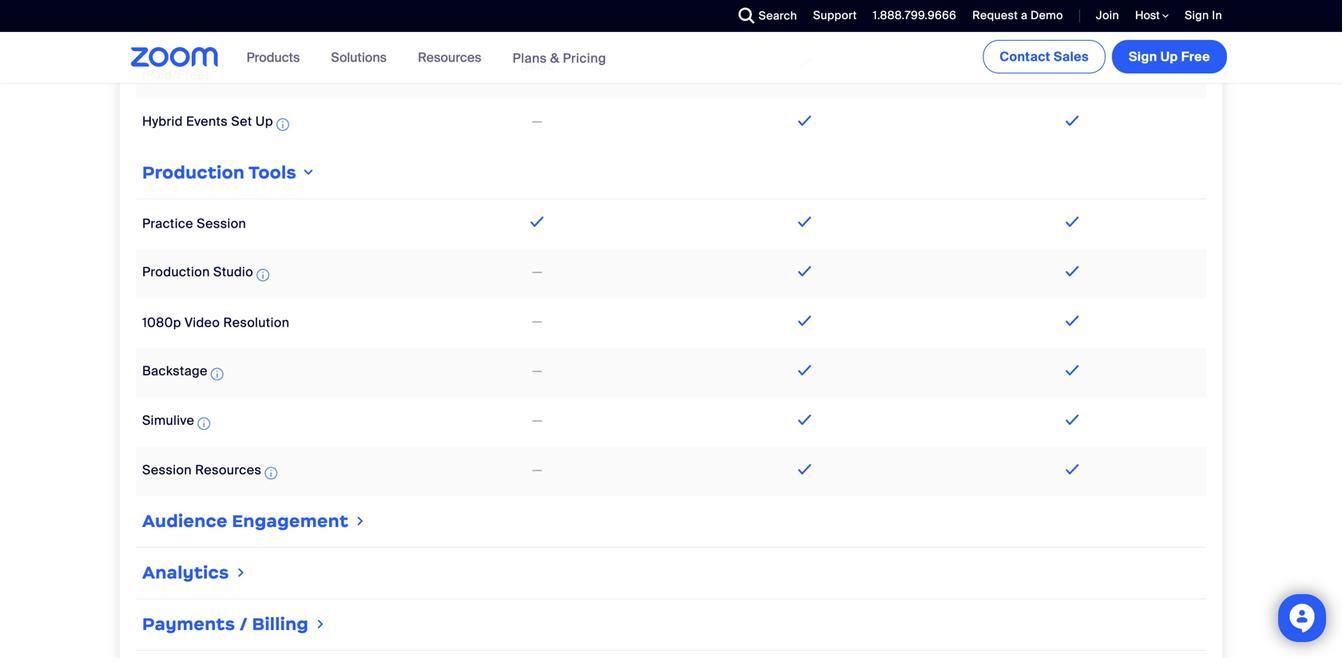 Task type: locate. For each thing, give the bounding box(es) containing it.
sign down host
[[1129, 48, 1158, 65]]

up inside application
[[256, 113, 273, 130]]

right image
[[301, 166, 317, 179], [354, 513, 367, 529], [235, 565, 248, 581], [314, 616, 327, 632]]

session
[[197, 215, 246, 232], [142, 462, 192, 479]]

cell down payments / billing cell
[[136, 651, 1207, 658]]

session resources application
[[142, 462, 281, 483]]

1 vertical spatial up
[[256, 113, 273, 130]]

right image inside production tools cell
[[301, 166, 317, 179]]

sign for sign in
[[1185, 8, 1209, 23]]

right image for analytics
[[235, 565, 248, 581]]

right image for production tools
[[301, 166, 317, 179]]

request a demo link
[[961, 0, 1068, 32], [973, 8, 1064, 23]]

sign in link
[[1173, 0, 1231, 32], [1185, 8, 1223, 23]]

production down practice
[[142, 264, 210, 281]]

sign
[[1185, 8, 1209, 23], [1129, 48, 1158, 65]]

payments / billing cell
[[136, 606, 1207, 644]]

not included image
[[530, 112, 545, 131], [530, 263, 545, 282], [530, 312, 545, 332], [530, 412, 545, 431], [530, 461, 545, 480]]

3 not included image from the top
[[530, 312, 545, 332]]

sign inside button
[[1129, 48, 1158, 65]]

0 horizontal spatial sign
[[1129, 48, 1158, 65]]

session up studio
[[197, 215, 246, 232]]

1 horizontal spatial ok image
[[1062, 53, 1083, 72]]

cell
[[136, 0, 404, 32], [404, 0, 671, 32], [136, 651, 1207, 658]]

production inside cell
[[142, 162, 245, 183]]

up inside button
[[1161, 48, 1178, 65]]

production
[[142, 162, 245, 183], [142, 264, 210, 281]]

right image up /
[[235, 565, 248, 581]]

request
[[973, 8, 1018, 23]]

included image
[[795, 0, 816, 14], [1062, 0, 1083, 14], [527, 212, 548, 231], [795, 212, 816, 231], [1062, 212, 1083, 231], [1062, 262, 1083, 281], [795, 361, 816, 380], [795, 460, 816, 479]]

1 not included image from the top
[[530, 112, 545, 131]]

production up 'practice session'
[[142, 162, 245, 183]]

resources button
[[418, 32, 489, 83]]

0 horizontal spatial up
[[256, 113, 273, 130]]

set
[[231, 113, 252, 130]]

cell up products
[[136, 0, 404, 32]]

a
[[1021, 8, 1028, 23]]

right image inside payments / billing cell
[[314, 616, 327, 632]]

backstage application
[[142, 363, 227, 384]]

1 horizontal spatial sign
[[1185, 8, 1209, 23]]

production for production tools
[[142, 162, 245, 183]]

join link
[[1084, 0, 1123, 32], [1096, 8, 1120, 23]]

0 vertical spatial up
[[1161, 48, 1178, 65]]

hybrid
[[142, 113, 183, 130]]

production studio
[[142, 264, 253, 281]]

right image right "tools"
[[301, 166, 317, 179]]

search
[[759, 8, 797, 23]]

1.888.799.9666 button
[[861, 0, 961, 32], [873, 8, 957, 23]]

sign in
[[1185, 8, 1223, 23]]

ok image down search
[[795, 53, 816, 72]]

5 not included image from the top
[[530, 461, 545, 480]]

simulive
[[142, 412, 194, 429]]

up left "hybrid events set up" image
[[256, 113, 273, 130]]

2 not included image from the top
[[530, 263, 545, 282]]

up left free
[[1161, 48, 1178, 65]]

right image inside analytics cell
[[235, 565, 248, 581]]

0 vertical spatial resources
[[418, 49, 482, 66]]

banner
[[112, 32, 1231, 84]]

products
[[247, 49, 300, 66]]

production tools
[[142, 162, 297, 183]]

search button
[[727, 0, 801, 32]]

resources
[[418, 49, 482, 66], [195, 462, 262, 479]]

1 vertical spatial session
[[142, 462, 192, 479]]

1 vertical spatial production
[[142, 264, 210, 281]]

analytics
[[142, 562, 229, 584]]

0 vertical spatial session
[[197, 215, 246, 232]]

right image right billing
[[314, 616, 327, 632]]

products button
[[247, 32, 307, 83]]

billing
[[252, 614, 309, 635]]

production for production studio
[[142, 264, 210, 281]]

/
[[240, 614, 248, 635]]

plans & pricing link
[[513, 50, 606, 67], [513, 50, 606, 67]]

events
[[186, 113, 228, 130]]

right image inside the audience engagement cell
[[354, 513, 367, 529]]

1 production from the top
[[142, 162, 245, 183]]

2 production from the top
[[142, 264, 210, 281]]

ticketing
[[142, 46, 198, 63]]

up
[[1161, 48, 1178, 65], [256, 113, 273, 130]]

0 horizontal spatial ok image
[[795, 53, 816, 72]]

0 horizontal spatial resources
[[195, 462, 262, 479]]

plans
[[513, 50, 547, 67]]

ok image
[[795, 53, 816, 72], [1062, 53, 1083, 72]]

production inside application
[[142, 264, 210, 281]]

sign left in
[[1185, 8, 1209, 23]]

1080p
[[142, 314, 181, 331]]

join link left host
[[1084, 0, 1123, 32]]

0 vertical spatial production
[[142, 162, 245, 183]]

meetings navigation
[[980, 32, 1231, 77]]

0 horizontal spatial session
[[142, 462, 192, 479]]

1 horizontal spatial up
[[1161, 48, 1178, 65]]

session resources image
[[265, 464, 278, 483]]

product information navigation
[[235, 32, 618, 84]]

host button
[[1135, 8, 1169, 23]]

not included image for studio
[[530, 263, 545, 282]]

resources inside dropdown button
[[418, 49, 482, 66]]

plans & pricing
[[513, 50, 606, 67]]

zoom logo image
[[131, 47, 219, 67]]

session down simulive application
[[142, 462, 192, 479]]

free
[[1182, 48, 1211, 65]]

0 vertical spatial sign
[[1185, 8, 1209, 23]]

hybrid events set up
[[142, 113, 273, 130]]

1 horizontal spatial resources
[[418, 49, 482, 66]]

included image
[[795, 111, 816, 130], [1062, 111, 1083, 130], [795, 262, 816, 281], [795, 311, 816, 330], [1062, 311, 1083, 330], [1062, 361, 1083, 380], [795, 410, 816, 430], [1062, 410, 1083, 430], [1062, 460, 1083, 479]]

sign for sign up free
[[1129, 48, 1158, 65]]

1 vertical spatial sign
[[1129, 48, 1158, 65]]

right image right engagement
[[354, 513, 367, 529]]

audience
[[142, 511, 228, 532]]

not included image for events
[[530, 112, 545, 131]]

join link up meetings "navigation"
[[1096, 8, 1120, 23]]

audience engagement cell
[[136, 503, 1207, 541]]

contact sales
[[1000, 48, 1089, 65]]

support link
[[801, 0, 861, 32], [813, 8, 857, 23]]

1 vertical spatial resources
[[195, 462, 262, 479]]

1 horizontal spatial session
[[197, 215, 246, 232]]

ok image right contact
[[1062, 53, 1083, 72]]

basic
[[520, 57, 555, 74]]



Task type: vqa. For each thing, say whether or not it's contained in the screenshot.
Set
yes



Task type: describe. For each thing, give the bounding box(es) containing it.
backstage image
[[211, 365, 224, 384]]

&
[[550, 50, 560, 67]]

1080p video resolution
[[142, 314, 290, 331]]

support
[[813, 8, 857, 23]]

simulive application
[[142, 412, 214, 434]]

right image for audience engagement
[[354, 513, 367, 529]]

solutions
[[331, 49, 387, 66]]

session resources
[[142, 462, 262, 479]]

host
[[1135, 8, 1163, 23]]

request a demo
[[973, 8, 1064, 23]]

studio
[[213, 264, 253, 281]]

demo
[[1031, 8, 1064, 23]]

hybrid events set up image
[[276, 115, 289, 134]]

solutions button
[[331, 32, 394, 83]]

audience engagement
[[142, 511, 349, 532]]

production studio image
[[257, 266, 269, 285]]

resolution
[[223, 314, 290, 331]]

1 ok image from the left
[[795, 53, 816, 72]]

production studio application
[[142, 264, 273, 285]]

4 not included image from the top
[[530, 412, 545, 431]]

video
[[185, 314, 220, 331]]

2 ok image from the left
[[1062, 53, 1083, 72]]

pricing
[[563, 50, 606, 67]]

practice session
[[142, 215, 246, 232]]

cell up the plans in the left top of the page
[[404, 0, 671, 32]]

practice
[[142, 215, 193, 232]]

1.888.799.9666
[[873, 8, 957, 23]]

resources inside application
[[195, 462, 262, 479]]

sign up free
[[1129, 48, 1211, 65]]

(paid/free)
[[142, 66, 209, 83]]

payments / billing
[[142, 614, 309, 635]]

sign up free button
[[1112, 40, 1227, 74]]

hybrid events set up application
[[142, 113, 292, 134]]

contact
[[1000, 48, 1051, 65]]

backstage
[[142, 363, 208, 380]]

session inside application
[[142, 462, 192, 479]]

payments
[[142, 614, 235, 635]]

contact sales link
[[983, 40, 1106, 74]]

not included image for resources
[[530, 461, 545, 480]]

simulive image
[[198, 414, 210, 434]]

tools
[[249, 162, 297, 183]]

production tools cell
[[136, 154, 1207, 192]]

sales
[[1054, 48, 1089, 65]]

analytics cell
[[136, 555, 1207, 593]]

not included image
[[530, 362, 545, 381]]

banner containing contact sales
[[112, 32, 1231, 84]]

join
[[1096, 8, 1120, 23]]

right image for payments / billing
[[314, 616, 327, 632]]

in
[[1212, 8, 1223, 23]]

engagement
[[232, 511, 349, 532]]

ticketing (paid/free)
[[142, 46, 209, 83]]



